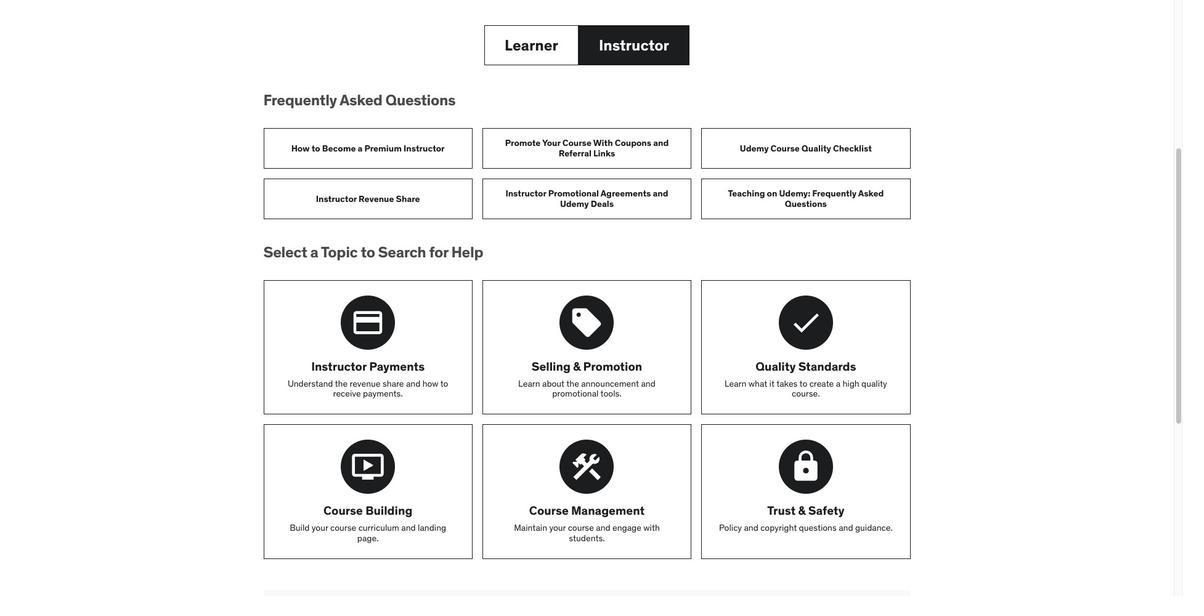 Task type: describe. For each thing, give the bounding box(es) containing it.
select a topic to search for help
[[264, 243, 483, 262]]

frequently asked questions
[[264, 91, 456, 110]]

and inside instructor payments understand the revenue share and how to receive payments.
[[406, 378, 421, 389]]

udemy inside the instructor promotional agreements and udemy deals
[[560, 198, 589, 210]]

policy
[[719, 523, 742, 534]]

teaching on udemy: frequently asked questions
[[728, 188, 884, 210]]

maintain
[[514, 523, 547, 534]]

promote
[[505, 138, 541, 149]]

how
[[291, 143, 310, 154]]

links
[[594, 148, 615, 159]]

& for trust
[[799, 504, 806, 519]]

quality
[[862, 378, 888, 389]]

what
[[749, 378, 768, 389]]

instructor promotional agreements and udemy deals link
[[483, 179, 692, 219]]

payment logo image
[[341, 296, 395, 350]]

0 vertical spatial frequently
[[264, 91, 337, 110]]

on
[[767, 188, 778, 199]]

instructor inside "link"
[[404, 143, 445, 154]]

course.
[[792, 389, 820, 400]]

to inside instructor payments understand the revenue share and how to receive payments.
[[441, 378, 448, 389]]

revenue
[[350, 378, 381, 389]]

course inside "link"
[[771, 143, 800, 154]]

udemy inside "link"
[[740, 143, 769, 154]]

revenue
[[359, 193, 394, 204]]

how
[[423, 378, 439, 389]]

high
[[843, 378, 860, 389]]

promotional
[[552, 389, 599, 400]]

instructor payments understand the revenue share and how to receive payments.
[[288, 359, 448, 400]]

with
[[644, 523, 660, 534]]

about
[[542, 378, 565, 389]]

tools.
[[601, 389, 622, 400]]

referral
[[559, 148, 592, 159]]

with
[[593, 138, 613, 149]]

and inside promote your course with coupons and referral links
[[654, 138, 669, 149]]

agreements
[[601, 188, 651, 199]]

payments
[[369, 359, 425, 374]]

management
[[571, 504, 645, 519]]

& for selling
[[573, 359, 581, 374]]

and inside "course building build your course curriculum and landing page."
[[402, 523, 416, 534]]

selling
[[532, 359, 571, 374]]

course inside promote your course with coupons and referral links
[[563, 138, 592, 149]]

course taking logo image
[[341, 440, 395, 494]]

selling & promotion learn about the announcement and promotional tools.
[[518, 359, 656, 400]]

build
[[290, 523, 310, 534]]

promotional
[[548, 188, 599, 199]]

curriculum
[[359, 523, 399, 534]]

and right policy in the right of the page
[[744, 523, 759, 534]]

landing
[[418, 523, 446, 534]]

quality inside quality standards learn what it takes to create a high quality course.
[[756, 359, 796, 374]]

learner link
[[485, 26, 579, 66]]

premium
[[365, 143, 402, 154]]

to inside "link"
[[312, 143, 320, 154]]

selling logo image
[[560, 296, 614, 350]]

to inside quality standards learn what it takes to create a high quality course.
[[800, 378, 808, 389]]

instructor revenue share
[[316, 193, 420, 204]]

topic
[[321, 243, 358, 262]]

your for course building
[[312, 523, 328, 534]]

udemy course quality checklist
[[740, 143, 872, 154]]

learner
[[505, 36, 558, 55]]

instructor link
[[579, 26, 690, 66]]

course inside "course building build your course curriculum and landing page."
[[324, 504, 363, 519]]

the inside instructor payments understand the revenue share and how to receive payments.
[[335, 378, 348, 389]]

guidance.
[[856, 523, 893, 534]]

course for building
[[330, 523, 356, 534]]



Task type: locate. For each thing, give the bounding box(es) containing it.
standards
[[799, 359, 857, 374]]

1 your from the left
[[312, 523, 328, 534]]

your inside "course building build your course curriculum and landing page."
[[312, 523, 328, 534]]

course down "management"
[[568, 523, 594, 534]]

instructor inside instructor payments understand the revenue share and how to receive payments.
[[311, 359, 367, 374]]

understand
[[288, 378, 333, 389]]

create
[[810, 378, 834, 389]]

1 horizontal spatial learn
[[725, 378, 747, 389]]

& inside the selling & promotion learn about the announcement and promotional tools.
[[573, 359, 581, 374]]

0 horizontal spatial a
[[310, 243, 318, 262]]

frequently right the udemy:
[[813, 188, 857, 199]]

and right announcement
[[641, 378, 656, 389]]

course inside course management maintain your course and engage with students.
[[529, 504, 569, 519]]

1 horizontal spatial quality
[[802, 143, 832, 154]]

1 horizontal spatial asked
[[859, 188, 884, 199]]

1 horizontal spatial a
[[358, 143, 363, 154]]

quality logo image
[[779, 296, 833, 350]]

copyright
[[761, 523, 797, 534]]

a left 'topic'
[[310, 243, 318, 262]]

and
[[654, 138, 669, 149], [653, 188, 669, 199], [406, 378, 421, 389], [641, 378, 656, 389], [402, 523, 416, 534], [596, 523, 611, 534], [744, 523, 759, 534], [839, 523, 853, 534]]

0 horizontal spatial quality
[[756, 359, 796, 374]]

course inside course management maintain your course and engage with students.
[[568, 523, 594, 534]]

quality
[[802, 143, 832, 154], [756, 359, 796, 374]]

the left revenue
[[335, 378, 348, 389]]

&
[[573, 359, 581, 374], [799, 504, 806, 519]]

a
[[358, 143, 363, 154], [310, 243, 318, 262], [836, 378, 841, 389]]

learn inside the selling & promotion learn about the announcement and promotional tools.
[[518, 378, 540, 389]]

promote your course with coupons and referral links link
[[483, 128, 692, 169]]

0 vertical spatial asked
[[340, 91, 383, 110]]

1 vertical spatial &
[[799, 504, 806, 519]]

1 horizontal spatial your
[[549, 523, 566, 534]]

promote your course with coupons and referral links
[[505, 138, 669, 159]]

udemy course quality checklist link
[[702, 128, 911, 169]]

building
[[366, 504, 413, 519]]

0 horizontal spatial questions
[[386, 91, 456, 110]]

takes
[[777, 378, 798, 389]]

page.
[[357, 533, 379, 544]]

questions inside teaching on udemy: frequently asked questions
[[785, 198, 827, 210]]

quality up it
[[756, 359, 796, 374]]

1 vertical spatial frequently
[[813, 188, 857, 199]]

help
[[452, 243, 483, 262]]

1 horizontal spatial frequently
[[813, 188, 857, 199]]

frequently up how
[[264, 91, 337, 110]]

course management maintain your course and engage with students.
[[514, 504, 660, 544]]

and right coupons
[[654, 138, 669, 149]]

2 horizontal spatial a
[[836, 378, 841, 389]]

instructor inside the instructor promotional agreements and udemy deals
[[506, 188, 547, 199]]

0 vertical spatial questions
[[386, 91, 456, 110]]

and inside the selling & promotion learn about the announcement and promotional tools.
[[641, 378, 656, 389]]

share
[[383, 378, 404, 389]]

2 the from the left
[[567, 378, 579, 389]]

0 horizontal spatial udemy
[[560, 198, 589, 210]]

udemy up teaching at the right
[[740, 143, 769, 154]]

instructor for instructor revenue share
[[316, 193, 357, 204]]

a inside quality standards learn what it takes to create a high quality course.
[[836, 378, 841, 389]]

1 horizontal spatial the
[[567, 378, 579, 389]]

1 horizontal spatial udemy
[[740, 143, 769, 154]]

the right the about
[[567, 378, 579, 389]]

tools logo image
[[560, 440, 614, 494]]

trust logo image
[[779, 440, 833, 494]]

and left landing
[[402, 523, 416, 534]]

course building build your course curriculum and landing page.
[[290, 504, 446, 544]]

instructor for instructor payments understand the revenue share and how to receive payments.
[[311, 359, 367, 374]]

and inside course management maintain your course and engage with students.
[[596, 523, 611, 534]]

learn left the about
[[518, 378, 540, 389]]

course
[[563, 138, 592, 149], [771, 143, 800, 154], [324, 504, 363, 519], [529, 504, 569, 519]]

and right the agreements at the right top
[[653, 188, 669, 199]]

1 horizontal spatial course
[[568, 523, 594, 534]]

1 horizontal spatial questions
[[785, 198, 827, 210]]

checklist
[[833, 143, 872, 154]]

questions right "on"
[[785, 198, 827, 210]]

course up page.
[[324, 504, 363, 519]]

0 horizontal spatial frequently
[[264, 91, 337, 110]]

udemy
[[740, 143, 769, 154], [560, 198, 589, 210]]

instructor for instructor
[[599, 36, 669, 55]]

announcement
[[581, 378, 639, 389]]

2 your from the left
[[549, 523, 566, 534]]

trust
[[768, 504, 796, 519]]

the
[[335, 378, 348, 389], [567, 378, 579, 389]]

your
[[542, 138, 561, 149]]

0 vertical spatial a
[[358, 143, 363, 154]]

frequently
[[264, 91, 337, 110], [813, 188, 857, 199]]

and down "management"
[[596, 523, 611, 534]]

for
[[429, 243, 449, 262]]

a right the become
[[358, 143, 363, 154]]

0 horizontal spatial asked
[[340, 91, 383, 110]]

1 learn from the left
[[518, 378, 540, 389]]

promotion
[[583, 359, 642, 374]]

quality inside "link"
[[802, 143, 832, 154]]

learn inside quality standards learn what it takes to create a high quality course.
[[725, 378, 747, 389]]

coupons
[[615, 138, 652, 149]]

safety
[[809, 504, 845, 519]]

course left page.
[[330, 523, 356, 534]]

1 vertical spatial questions
[[785, 198, 827, 210]]

questions up premium
[[386, 91, 456, 110]]

instructor revenue share link
[[264, 179, 473, 219]]

become
[[322, 143, 356, 154]]

course up the udemy:
[[771, 143, 800, 154]]

1 vertical spatial udemy
[[560, 198, 589, 210]]

asked down checklist
[[859, 188, 884, 199]]

instructor
[[599, 36, 669, 55], [404, 143, 445, 154], [506, 188, 547, 199], [316, 193, 357, 204], [311, 359, 367, 374]]

0 horizontal spatial &
[[573, 359, 581, 374]]

and down the safety
[[839, 523, 853, 534]]

it
[[770, 378, 775, 389]]

quality standards learn what it takes to create a high quality course.
[[725, 359, 888, 400]]

asked up the how to become a premium instructor
[[340, 91, 383, 110]]

2 learn from the left
[[725, 378, 747, 389]]

1 vertical spatial a
[[310, 243, 318, 262]]

1 vertical spatial quality
[[756, 359, 796, 374]]

a left "high"
[[836, 378, 841, 389]]

udemy:
[[779, 188, 811, 199]]

& right selling
[[573, 359, 581, 374]]

payments.
[[363, 389, 403, 400]]

0 vertical spatial &
[[573, 359, 581, 374]]

students.
[[569, 533, 605, 544]]

course inside "course building build your course curriculum and landing page."
[[330, 523, 356, 534]]

and inside the instructor promotional agreements and udemy deals
[[653, 188, 669, 199]]

your right build
[[312, 523, 328, 534]]

0 horizontal spatial your
[[312, 523, 328, 534]]

to
[[312, 143, 320, 154], [361, 243, 375, 262], [441, 378, 448, 389], [800, 378, 808, 389]]

0 horizontal spatial course
[[330, 523, 356, 534]]

course for management
[[568, 523, 594, 534]]

frequently inside teaching on udemy: frequently asked questions
[[813, 188, 857, 199]]

learn left what
[[725, 378, 747, 389]]

a inside "link"
[[358, 143, 363, 154]]

& inside the trust & safety policy and copyright questions and guidance.
[[799, 504, 806, 519]]

share
[[396, 193, 420, 204]]

0 vertical spatial quality
[[802, 143, 832, 154]]

teaching on udemy: frequently asked questions link
[[702, 179, 911, 219]]

asked inside teaching on udemy: frequently asked questions
[[859, 188, 884, 199]]

instructor for instructor promotional agreements and udemy deals
[[506, 188, 547, 199]]

1 course from the left
[[330, 523, 356, 534]]

engage
[[613, 523, 642, 534]]

your
[[312, 523, 328, 534], [549, 523, 566, 534]]

& right trust
[[799, 504, 806, 519]]

the inside the selling & promotion learn about the announcement and promotional tools.
[[567, 378, 579, 389]]

and left how
[[406, 378, 421, 389]]

course
[[330, 523, 356, 534], [568, 523, 594, 534]]

receive
[[333, 389, 361, 400]]

trust & safety policy and copyright questions and guidance.
[[719, 504, 893, 534]]

how to become a premium instructor
[[291, 143, 445, 154]]

quality left checklist
[[802, 143, 832, 154]]

asked
[[340, 91, 383, 110], [859, 188, 884, 199]]

0 horizontal spatial the
[[335, 378, 348, 389]]

questions
[[386, 91, 456, 110], [785, 198, 827, 210]]

1 vertical spatial asked
[[859, 188, 884, 199]]

teaching
[[728, 188, 765, 199]]

your inside course management maintain your course and engage with students.
[[549, 523, 566, 534]]

your for course management
[[549, 523, 566, 534]]

learn
[[518, 378, 540, 389], [725, 378, 747, 389]]

0 vertical spatial udemy
[[740, 143, 769, 154]]

udemy left deals
[[560, 198, 589, 210]]

2 course from the left
[[568, 523, 594, 534]]

deals
[[591, 198, 614, 210]]

2 vertical spatial a
[[836, 378, 841, 389]]

1 horizontal spatial &
[[799, 504, 806, 519]]

course right your
[[563, 138, 592, 149]]

1 the from the left
[[335, 378, 348, 389]]

course up maintain
[[529, 504, 569, 519]]

search
[[378, 243, 426, 262]]

how to become a premium instructor link
[[264, 128, 473, 169]]

instructor promotional agreements and udemy deals
[[506, 188, 669, 210]]

0 horizontal spatial learn
[[518, 378, 540, 389]]

questions
[[799, 523, 837, 534]]

your right maintain
[[549, 523, 566, 534]]

select
[[264, 243, 307, 262]]



Task type: vqa. For each thing, say whether or not it's contained in the screenshot.
you
no



